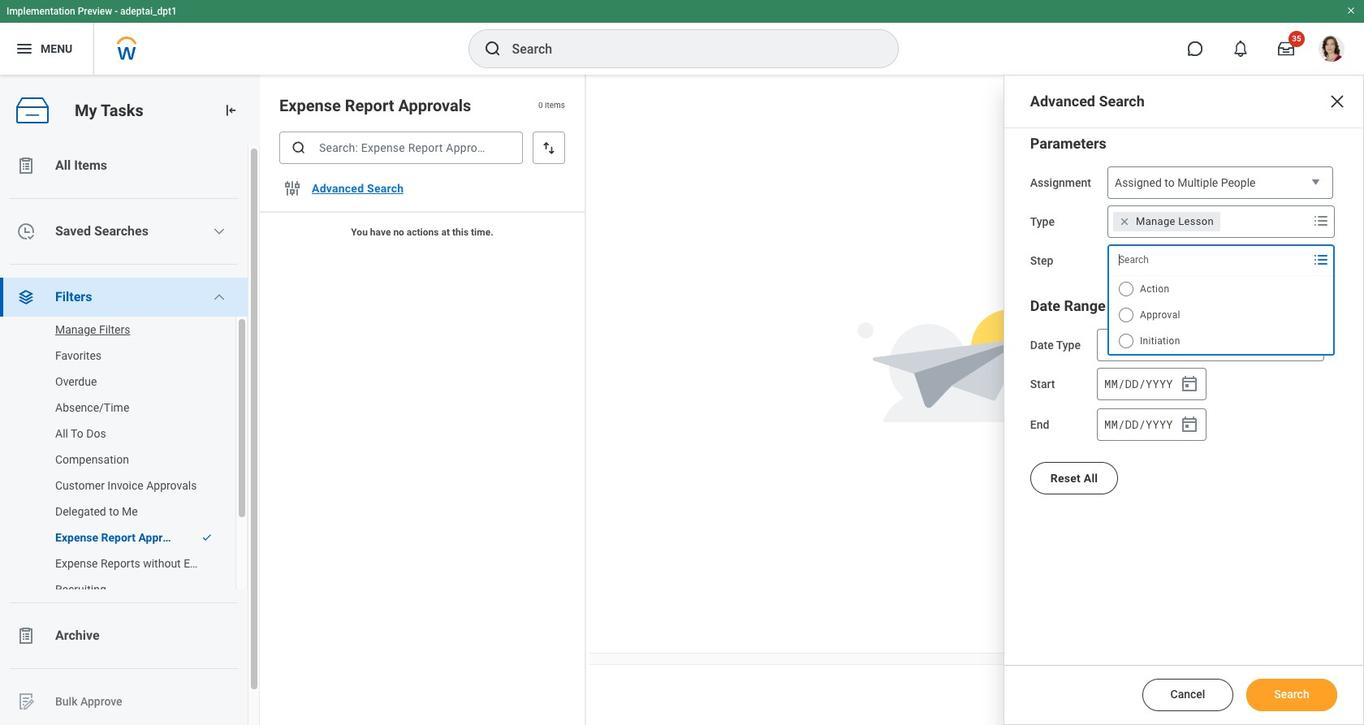 Task type: locate. For each thing, give the bounding box(es) containing it.
manage up favorites
[[55, 323, 96, 336]]

you have no actions at this time.
[[351, 227, 494, 238]]

to inside "dropdown button"
[[1165, 176, 1175, 189]]

2 vertical spatial all
[[1084, 472, 1099, 485]]

1 horizontal spatial advanced
[[1031, 93, 1096, 110]]

1 horizontal spatial expense report approvals
[[279, 96, 471, 115]]

clipboard image left all items
[[16, 156, 36, 175]]

mm down start group
[[1105, 416, 1119, 432]]

1 vertical spatial manage
[[55, 323, 96, 336]]

dialog
[[1004, 75, 1365, 726]]

advanced search button
[[305, 172, 411, 205]]

parameters button
[[1031, 135, 1107, 152]]

2 vertical spatial search
[[1275, 688, 1310, 701]]

2 vertical spatial expense
[[55, 557, 98, 570]]

mm / dd / yyyy
[[1105, 376, 1174, 391], [1105, 416, 1174, 432]]

1 vertical spatial dd
[[1126, 416, 1139, 432]]

1 mm / dd / yyyy from the top
[[1105, 376, 1174, 391]]

2 mm from the top
[[1105, 416, 1119, 432]]

expense down delegated in the bottom of the page
[[55, 531, 98, 544]]

multiple
[[1178, 176, 1219, 189]]

inbox large image
[[1279, 41, 1295, 57]]

approvals
[[398, 96, 471, 115], [146, 479, 197, 492], [139, 531, 190, 544]]

1 vertical spatial search
[[367, 182, 404, 195]]

prompts image for step
[[1312, 250, 1332, 270]]

start
[[1031, 378, 1056, 391]]

/
[[1119, 376, 1126, 391], [1139, 376, 1146, 391], [1119, 416, 1126, 432], [1139, 416, 1146, 432]]

date
[[1031, 297, 1061, 314], [1031, 339, 1054, 352]]

reset
[[1051, 472, 1081, 485]]

0 horizontal spatial search
[[367, 182, 404, 195]]

date up 'start'
[[1031, 339, 1054, 352]]

type
[[1031, 215, 1055, 228], [1057, 339, 1081, 352]]

1 vertical spatial expense
[[55, 531, 98, 544]]

0 horizontal spatial report
[[101, 531, 136, 544]]

2 yyyy from the top
[[1146, 416, 1174, 432]]

clipboard image left archive
[[16, 626, 36, 646]]

profile logan mcneil element
[[1310, 31, 1355, 67]]

advanced inside dialog
[[1031, 93, 1096, 110]]

mm for start
[[1105, 376, 1119, 391]]

search inside button
[[367, 182, 404, 195]]

1 horizontal spatial search image
[[483, 39, 503, 58]]

0 vertical spatial expense report approvals
[[279, 96, 471, 115]]

end
[[1031, 418, 1050, 431]]

manage for manage filters
[[55, 323, 96, 336]]

all right reset
[[1084, 472, 1099, 485]]

0 vertical spatial manage
[[1137, 215, 1176, 227]]

clipboard image
[[16, 156, 36, 175], [16, 626, 36, 646]]

items
[[545, 101, 565, 110]]

expense reports without exceptions button
[[0, 548, 239, 580]]

x small image
[[1117, 214, 1133, 230]]

date type
[[1031, 339, 1081, 352]]

expense up recruiting
[[55, 557, 98, 570]]

2 vertical spatial prompts image
[[1301, 335, 1321, 354]]

1 vertical spatial prompts image
[[1312, 250, 1332, 270]]

1 horizontal spatial report
[[345, 96, 394, 115]]

list
[[0, 146, 260, 726], [0, 314, 248, 606]]

1 vertical spatial advanced search
[[312, 182, 404, 195]]

implementation preview -   adeptai_dpt1 banner
[[0, 0, 1365, 75]]

0 vertical spatial all
[[55, 158, 71, 173]]

favorites button
[[0, 340, 219, 372]]

filters up manage filters
[[55, 289, 92, 305]]

2 dd from the top
[[1126, 416, 1139, 432]]

dd inside start group
[[1126, 376, 1139, 391]]

dd for start
[[1126, 376, 1139, 391]]

1 vertical spatial to
[[109, 505, 119, 518]]

yyyy
[[1146, 376, 1174, 391], [1146, 416, 1174, 432]]

you
[[351, 227, 368, 238]]

dd up end group
[[1126, 376, 1139, 391]]

expense inside expense report approvals button
[[55, 531, 98, 544]]

to left the multiple
[[1165, 176, 1175, 189]]

clipboard image inside archive button
[[16, 626, 36, 646]]

manage for manage lesson
[[1137, 215, 1176, 227]]

approvals for expense report approvals button
[[139, 531, 190, 544]]

adeptai_dpt1
[[120, 6, 177, 17]]

0 vertical spatial approvals
[[398, 96, 471, 115]]

0 vertical spatial advanced
[[1031, 93, 1096, 110]]

search image
[[483, 39, 503, 58], [291, 140, 307, 156]]

filters inside button
[[99, 323, 130, 336]]

all left items
[[55, 158, 71, 173]]

type up step
[[1031, 215, 1055, 228]]

1 vertical spatial expense report approvals
[[55, 531, 190, 544]]

0 items
[[539, 101, 565, 110]]

customer invoice approvals button
[[0, 470, 219, 502]]

0 horizontal spatial type
[[1031, 215, 1055, 228]]

1 vertical spatial clipboard image
[[16, 626, 36, 646]]

expense report approvals inside button
[[55, 531, 190, 544]]

0 vertical spatial filters
[[55, 289, 92, 305]]

favorites
[[55, 349, 102, 362]]

0 horizontal spatial to
[[109, 505, 119, 518]]

list containing manage filters
[[0, 314, 248, 606]]

1 horizontal spatial filters
[[99, 323, 130, 336]]

1 vertical spatial mm
[[1105, 416, 1119, 432]]

0 vertical spatial type
[[1031, 215, 1055, 228]]

2 horizontal spatial search
[[1275, 688, 1310, 701]]

prompts image for type
[[1312, 211, 1332, 231]]

compensation
[[55, 453, 129, 466]]

0 vertical spatial dd
[[1126, 376, 1139, 391]]

mm / dd / yyyy up end group
[[1105, 376, 1174, 391]]

manage inside button
[[55, 323, 96, 336]]

0 vertical spatial yyyy
[[1146, 376, 1174, 391]]

absence/time button
[[0, 392, 219, 424]]

approve
[[80, 695, 122, 708]]

1 dd from the top
[[1126, 376, 1139, 391]]

chevron down image
[[213, 291, 226, 304]]

expense for expense report approvals button
[[55, 531, 98, 544]]

report
[[345, 96, 394, 115], [101, 531, 136, 544]]

to for assigned
[[1165, 176, 1175, 189]]

1 horizontal spatial manage
[[1137, 215, 1176, 227]]

0
[[539, 101, 543, 110]]

1 vertical spatial filters
[[99, 323, 130, 336]]

date left range
[[1031, 297, 1061, 314]]

0 horizontal spatial expense report approvals
[[55, 531, 190, 544]]

2 mm / dd / yyyy from the top
[[1105, 416, 1174, 432]]

Step field
[[1109, 245, 1309, 275]]

mm / dd / yyyy for start
[[1105, 376, 1174, 391]]

0 horizontal spatial filters
[[55, 289, 92, 305]]

dd inside end group
[[1126, 416, 1139, 432]]

bulk approve link
[[0, 682, 248, 721]]

yyyy inside end group
[[1146, 416, 1174, 432]]

1 vertical spatial type
[[1057, 339, 1081, 352]]

0 vertical spatial date
[[1031, 297, 1061, 314]]

1 horizontal spatial advanced search
[[1031, 93, 1145, 110]]

0 horizontal spatial advanced search
[[312, 182, 404, 195]]

0 vertical spatial clipboard image
[[16, 156, 36, 175]]

advanced search
[[1031, 93, 1145, 110], [312, 182, 404, 195]]

1 horizontal spatial search
[[1100, 93, 1145, 110]]

mm inside start group
[[1105, 376, 1119, 391]]

mm / dd / yyyy inside end group
[[1105, 416, 1174, 432]]

delegated
[[55, 505, 106, 518]]

1 list from the top
[[0, 146, 260, 726]]

mm
[[1105, 376, 1119, 391], [1105, 416, 1119, 432]]

0 vertical spatial prompts image
[[1312, 211, 1332, 231]]

advanced search up you
[[312, 182, 404, 195]]

all left to
[[55, 427, 68, 440]]

2 date from the top
[[1031, 339, 1054, 352]]

2 vertical spatial approvals
[[139, 531, 190, 544]]

manage filters
[[55, 323, 130, 336]]

advanced up parameters button
[[1031, 93, 1096, 110]]

0 vertical spatial search
[[1100, 93, 1145, 110]]

date range
[[1031, 297, 1106, 314]]

1 vertical spatial search image
[[291, 140, 307, 156]]

-
[[115, 6, 118, 17]]

to
[[1165, 176, 1175, 189], [109, 505, 119, 518]]

0 horizontal spatial search image
[[291, 140, 307, 156]]

advanced
[[1031, 93, 1096, 110], [312, 182, 364, 195]]

actions
[[407, 227, 439, 238]]

without
[[143, 557, 181, 570]]

expense for expense reports without exceptions button
[[55, 557, 98, 570]]

yyyy left calendar image
[[1146, 416, 1174, 432]]

1 vertical spatial advanced
[[312, 182, 364, 195]]

approvals inside "item list" element
[[398, 96, 471, 115]]

dialog containing advanced search
[[1004, 75, 1365, 726]]

mm / dd / yyyy down start group
[[1105, 416, 1174, 432]]

to inside button
[[109, 505, 119, 518]]

1 vertical spatial yyyy
[[1146, 416, 1174, 432]]

search
[[1100, 93, 1145, 110], [367, 182, 404, 195], [1275, 688, 1310, 701]]

filters up favorites button
[[99, 323, 130, 336]]

notifications large image
[[1233, 41, 1250, 57]]

1 horizontal spatial to
[[1165, 176, 1175, 189]]

expense report approvals
[[279, 96, 471, 115], [55, 531, 190, 544]]

0 vertical spatial report
[[345, 96, 394, 115]]

manage inside option
[[1137, 215, 1176, 227]]

filters inside dropdown button
[[55, 289, 92, 305]]

prompts image
[[1312, 211, 1332, 231], [1312, 250, 1332, 270], [1301, 335, 1321, 354]]

dd down start group
[[1126, 416, 1139, 432]]

1 vertical spatial date
[[1031, 339, 1054, 352]]

2 clipboard image from the top
[[16, 626, 36, 646]]

yyyy inside start group
[[1146, 376, 1174, 391]]

2 list from the top
[[0, 314, 248, 606]]

transformation import image
[[223, 102, 239, 119]]

approvals for customer invoice approvals button
[[146, 479, 197, 492]]

1 vertical spatial mm / dd / yyyy
[[1105, 416, 1174, 432]]

advanced search up parameters button
[[1031, 93, 1145, 110]]

yyyy left calendar icon
[[1146, 376, 1174, 391]]

to
[[71, 427, 84, 440]]

customer
[[55, 479, 105, 492]]

manage filters button
[[0, 314, 219, 346]]

filters
[[55, 289, 92, 305], [99, 323, 130, 336]]

0 vertical spatial expense
[[279, 96, 341, 115]]

0 vertical spatial to
[[1165, 176, 1175, 189]]

item list element
[[260, 75, 587, 726]]

expense inside expense reports without exceptions button
[[55, 557, 98, 570]]

have
[[370, 227, 391, 238]]

1 yyyy from the top
[[1146, 376, 1174, 391]]

mm up end group
[[1105, 376, 1119, 391]]

rename image
[[16, 692, 36, 712]]

all items
[[55, 158, 107, 173]]

1 vertical spatial all
[[55, 427, 68, 440]]

bulk
[[55, 695, 78, 708]]

advanced inside button
[[312, 182, 364, 195]]

dd
[[1126, 376, 1139, 391], [1126, 416, 1139, 432]]

report inside "item list" element
[[345, 96, 394, 115]]

type inside "date range" group
[[1057, 339, 1081, 352]]

people
[[1222, 176, 1256, 189]]

manage
[[1137, 215, 1176, 227], [55, 323, 96, 336]]

list containing all items
[[0, 146, 260, 726]]

expense
[[279, 96, 341, 115], [55, 531, 98, 544], [55, 557, 98, 570]]

my tasks
[[75, 100, 144, 120]]

lesson
[[1179, 215, 1215, 227]]

1 vertical spatial approvals
[[146, 479, 197, 492]]

0 vertical spatial search image
[[483, 39, 503, 58]]

to left me
[[109, 505, 119, 518]]

all
[[55, 158, 71, 173], [55, 427, 68, 440], [1084, 472, 1099, 485]]

0 vertical spatial advanced search
[[1031, 93, 1145, 110]]

type down date range button
[[1057, 339, 1081, 352]]

all items button
[[0, 146, 248, 185]]

1 horizontal spatial type
[[1057, 339, 1081, 352]]

search inside button
[[1275, 688, 1310, 701]]

1 vertical spatial report
[[101, 531, 136, 544]]

1 date from the top
[[1031, 297, 1061, 314]]

0 vertical spatial mm
[[1105, 376, 1119, 391]]

0 horizontal spatial advanced
[[312, 182, 364, 195]]

action
[[1141, 284, 1170, 295]]

0 vertical spatial mm / dd / yyyy
[[1105, 376, 1174, 391]]

mm / dd / yyyy inside start group
[[1105, 376, 1174, 391]]

1 mm from the top
[[1105, 376, 1119, 391]]

clipboard image inside "all items" button
[[16, 156, 36, 175]]

1 clipboard image from the top
[[16, 156, 36, 175]]

mm inside end group
[[1105, 416, 1119, 432]]

manage right 'x small' 'icon'
[[1137, 215, 1176, 227]]

expense reports without exceptions
[[55, 557, 239, 570]]

parameters group
[[1031, 134, 1338, 277]]

search image inside "item list" element
[[291, 140, 307, 156]]

expense right transformation import image
[[279, 96, 341, 115]]

clipboard image for archive
[[16, 626, 36, 646]]

advanced right configure icon
[[312, 182, 364, 195]]

calendar image
[[1180, 375, 1200, 394]]

0 horizontal spatial manage
[[55, 323, 96, 336]]

yyyy for end
[[1146, 416, 1174, 432]]



Task type: describe. For each thing, give the bounding box(es) containing it.
end group
[[1098, 409, 1207, 441]]

manage lesson element
[[1137, 214, 1215, 229]]

recruiting
[[55, 583, 106, 596]]

no
[[394, 227, 405, 238]]

to for delegated
[[109, 505, 119, 518]]

all to dos
[[55, 427, 106, 440]]

my tasks element
[[0, 75, 260, 726]]

clipboard image for all items
[[16, 156, 36, 175]]

reset all
[[1051, 472, 1099, 485]]

overdue
[[55, 375, 97, 388]]

dos
[[86, 427, 106, 440]]

expense report approvals inside "item list" element
[[279, 96, 471, 115]]

initiation
[[1141, 336, 1181, 347]]

at
[[442, 227, 450, 238]]

assignment
[[1031, 176, 1092, 189]]

delegated to me button
[[0, 496, 219, 528]]

absence/time
[[55, 401, 129, 414]]

reset all button
[[1031, 462, 1119, 495]]

this
[[452, 227, 469, 238]]

parameters
[[1031, 135, 1107, 152]]

date range button
[[1031, 297, 1106, 314]]

all to dos button
[[0, 418, 219, 450]]

compensation button
[[0, 444, 219, 476]]

perspective image
[[16, 288, 36, 307]]

start group
[[1098, 368, 1207, 401]]

cancel
[[1171, 688, 1206, 701]]

manage lesson, press delete to clear value. option
[[1114, 212, 1221, 232]]

list inside my tasks element
[[0, 314, 248, 606]]

check image
[[201, 532, 213, 544]]

tasks
[[101, 100, 144, 120]]

step
[[1031, 254, 1054, 267]]

configure image
[[283, 179, 302, 198]]

assigned to multiple people button
[[1108, 167, 1334, 200]]

mm / dd / yyyy for end
[[1105, 416, 1174, 432]]

advanced search inside button
[[312, 182, 404, 195]]

implementation preview -   adeptai_dpt1
[[6, 6, 177, 17]]

all inside dialog
[[1084, 472, 1099, 485]]

implementation
[[6, 6, 75, 17]]

calendar image
[[1180, 415, 1200, 435]]

close environment banner image
[[1347, 6, 1357, 15]]

items
[[74, 158, 107, 173]]

recruiting button
[[0, 574, 219, 606]]

Date Type field
[[1098, 331, 1298, 360]]

me
[[122, 505, 138, 518]]

all for all items
[[55, 158, 71, 173]]

invoice
[[108, 479, 144, 492]]

manage lesson
[[1137, 215, 1215, 227]]

prompts image for date type
[[1301, 335, 1321, 354]]

cancel button
[[1143, 679, 1234, 712]]

approval
[[1141, 310, 1181, 321]]

advanced search inside dialog
[[1031, 93, 1145, 110]]

exceptions
[[184, 557, 239, 570]]

archive button
[[0, 617, 248, 656]]

date for date type
[[1031, 339, 1054, 352]]

type inside the parameters group
[[1031, 215, 1055, 228]]

filters button
[[0, 278, 248, 317]]

customer invoice approvals
[[55, 479, 197, 492]]

x image
[[1328, 92, 1348, 111]]

archive
[[55, 628, 100, 643]]

reports
[[101, 557, 140, 570]]

time.
[[471, 227, 494, 238]]

all for all to dos
[[55, 427, 68, 440]]

assigned to multiple people
[[1115, 176, 1256, 189]]

expense report approvals button
[[0, 522, 193, 554]]

mm for end
[[1105, 416, 1119, 432]]

expense inside "item list" element
[[279, 96, 341, 115]]

date for date range
[[1031, 297, 1061, 314]]

delegated to me
[[55, 505, 138, 518]]

date range group
[[1031, 297, 1338, 443]]

report inside button
[[101, 531, 136, 544]]

dd for end
[[1126, 416, 1139, 432]]

preview
[[78, 6, 112, 17]]

range
[[1065, 297, 1106, 314]]

yyyy for start
[[1146, 376, 1174, 391]]

assigned
[[1115, 176, 1163, 189]]

my
[[75, 100, 97, 120]]

overdue button
[[0, 366, 219, 398]]

bulk approve
[[55, 695, 122, 708]]

search button
[[1247, 679, 1338, 712]]



Task type: vqa. For each thing, say whether or not it's contained in the screenshot.
fifth Proficient from the top of the page
no



